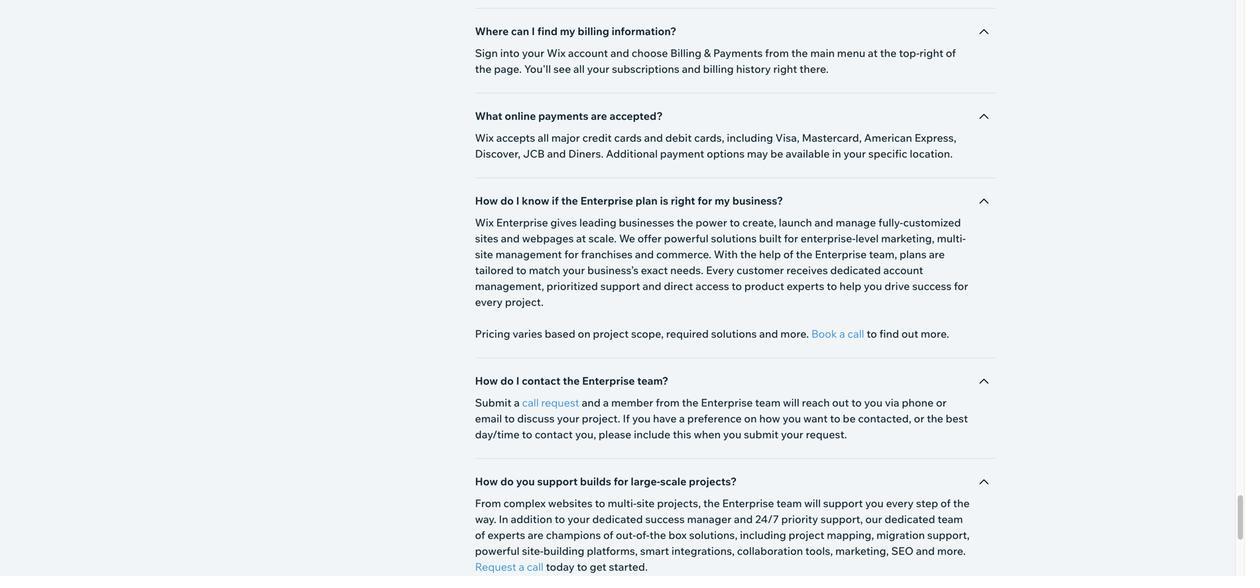 Task type: locate. For each thing, give the bounding box(es) containing it.
0 horizontal spatial support
[[537, 475, 578, 489]]

enterprise-
[[801, 232, 856, 245]]

wix
[[547, 46, 566, 60], [475, 131, 494, 145], [475, 216, 494, 229]]

1 vertical spatial or
[[914, 412, 925, 426]]

0 horizontal spatial will
[[783, 397, 800, 410]]

powerful inside 'wix enterprise gives leading businesses the power to create, launch and manage fully-customized sites and webpages at scale. we offer powerful solutions built for enterprise-level marketing, multi- site management for franchises and commerce. with the help of the enterprise team, plans are tailored to match your business's exact needs. every customer receives dedicated account management, prioritized support and direct access to product experts to help you drive success for every project. pricing varies based on project scope, required solutions and more.'
[[664, 232, 709, 245]]

0 horizontal spatial project.
[[505, 296, 544, 309]]

1 vertical spatial project
[[789, 529, 825, 542]]

1 horizontal spatial success
[[912, 280, 952, 293]]

wix up see
[[547, 46, 566, 60]]

you left drive
[[864, 280, 882, 293]]

2 vertical spatial how
[[475, 475, 498, 489]]

have
[[653, 412, 677, 426]]

level
[[856, 232, 879, 245]]

dedicated up out-
[[592, 513, 643, 527]]

are
[[591, 109, 607, 123], [929, 248, 945, 261], [528, 529, 544, 542]]

3 do from the top
[[501, 475, 514, 489]]

0 vertical spatial will
[[783, 397, 800, 410]]

billing left information?
[[578, 25, 609, 38]]

visa,
[[776, 131, 800, 145]]

1 vertical spatial out
[[832, 397, 849, 410]]

will
[[783, 397, 800, 410], [805, 497, 821, 511]]

to up contacted, on the bottom
[[852, 397, 862, 410]]

the up the receives
[[796, 248, 813, 261]]

the left best
[[927, 412, 944, 426]]

wix inside sign into your wix account and choose billing & payments from the main menu at the top-right of the page. you'll see all your subscriptions and billing history right there.
[[547, 46, 566, 60]]

1 vertical spatial billing
[[703, 62, 734, 76]]

project inside from complex websites to multi-site projects, the enterprise team will support you every step of the way. in addition to your dedicated success manager and 24/7 priority support, our dedicated team of experts are champions of out-of-the box solutions, including project mapping, migration support, powerful site-building platforms, smart integrations, collaboration tools, marketing, seo and more. request a call today to get started.
[[789, 529, 825, 542]]

1 vertical spatial support
[[537, 475, 578, 489]]

2 vertical spatial support
[[823, 497, 863, 511]]

0 horizontal spatial powerful
[[475, 545, 520, 558]]

call down site-
[[527, 561, 544, 574]]

site
[[475, 248, 493, 261], [637, 497, 655, 511]]

how for how do i know if the enterprise plan is right for my business?
[[475, 194, 498, 208]]

2 vertical spatial do
[[501, 475, 514, 489]]

out-
[[616, 529, 636, 542]]

success right drive
[[912, 280, 952, 293]]

of right step
[[941, 497, 951, 511]]

2 vertical spatial are
[[528, 529, 544, 542]]

my up the power
[[715, 194, 730, 208]]

0 horizontal spatial experts
[[488, 529, 525, 542]]

site inside from complex websites to multi-site projects, the enterprise team will support you every step of the way. in addition to your dedicated success manager and 24/7 priority support, our dedicated team of experts are champions of out-of-the box solutions, including project mapping, migration support, powerful site-building platforms, smart integrations, collaboration tools, marketing, seo and more. request a call today to get started.
[[637, 497, 655, 511]]

if
[[552, 194, 559, 208]]

from up history
[[765, 46, 789, 60]]

do up submit
[[501, 375, 514, 388]]

projects,
[[657, 497, 701, 511]]

0 vertical spatial how
[[475, 194, 498, 208]]

1 vertical spatial multi-
[[608, 497, 637, 511]]

success inside from complex websites to multi-site projects, the enterprise team will support you every step of the way. in addition to your dedicated success manager and 24/7 priority support, our dedicated team of experts are champions of out-of-the box solutions, including project mapping, migration support, powerful site-building platforms, smart integrations, collaboration tools, marketing, seo and more. request a call today to get started.
[[646, 513, 685, 527]]

0 horizontal spatial be
[[771, 147, 784, 160]]

0 vertical spatial at
[[868, 46, 878, 60]]

0 vertical spatial experts
[[787, 280, 825, 293]]

top-
[[899, 46, 920, 60]]

commerce.
[[656, 248, 712, 261]]

1 vertical spatial every
[[886, 497, 914, 511]]

0 vertical spatial are
[[591, 109, 607, 123]]

1 vertical spatial wix
[[475, 131, 494, 145]]

on right based
[[578, 328, 591, 341]]

0 horizontal spatial support,
[[821, 513, 863, 527]]

1 horizontal spatial support,
[[928, 529, 970, 542]]

you left the via
[[864, 397, 883, 410]]

or up best
[[936, 397, 947, 410]]

wix up discover,
[[475, 131, 494, 145]]

your
[[522, 46, 545, 60], [587, 62, 610, 76], [844, 147, 866, 160], [563, 264, 585, 277], [557, 412, 580, 426], [781, 428, 804, 442], [568, 513, 590, 527]]

preference
[[687, 412, 742, 426]]

see
[[554, 62, 571, 76]]

0 vertical spatial contact
[[522, 375, 561, 388]]

the up the smart
[[650, 529, 666, 542]]

1 horizontal spatial project.
[[582, 412, 621, 426]]

site down the large-
[[637, 497, 655, 511]]

customer
[[737, 264, 784, 277]]

0 vertical spatial project
[[593, 328, 629, 341]]

0 horizontal spatial out
[[832, 397, 849, 410]]

2 horizontal spatial are
[[929, 248, 945, 261]]

1 horizontal spatial support
[[601, 280, 640, 293]]

0 horizontal spatial my
[[560, 25, 575, 38]]

from inside sign into your wix account and choose billing & payments from the main menu at the top-right of the page. you'll see all your subscriptions and billing history right there.
[[765, 46, 789, 60]]

support down business's
[[601, 280, 640, 293]]

how up submit
[[475, 375, 498, 388]]

your up champions
[[568, 513, 590, 527]]

champions
[[546, 529, 601, 542]]

to right book
[[867, 328, 877, 341]]

0 vertical spatial team
[[755, 397, 781, 410]]

0 vertical spatial support
[[601, 280, 640, 293]]

for up the power
[[698, 194, 713, 208]]

book
[[812, 328, 837, 341]]

team?
[[637, 375, 669, 388]]

additional
[[606, 147, 658, 160]]

0 vertical spatial account
[[568, 46, 608, 60]]

will inside and a member from the enterprise team will reach out to you via phone or email to discuss your project. if you have a preference on how you want to be contacted, or the best day/time to contact you, please include this when you submit your request.
[[783, 397, 800, 410]]

1 vertical spatial i
[[516, 194, 520, 208]]

1 horizontal spatial be
[[843, 412, 856, 426]]

1 horizontal spatial from
[[765, 46, 789, 60]]

i for find
[[532, 25, 535, 38]]

1 vertical spatial how
[[475, 375, 498, 388]]

every inside 'wix enterprise gives leading businesses the power to create, launch and manage fully-customized sites and webpages at scale. we offer powerful solutions built for enterprise-level marketing, multi- site management for franchises and commerce. with the help of the enterprise team, plans are tailored to match your business's exact needs. every customer receives dedicated account management, prioritized support and direct access to product experts to help you drive success for every project. pricing varies based on project scope, required solutions and more.'
[[475, 296, 503, 309]]

0 horizontal spatial all
[[538, 131, 549, 145]]

team up priority
[[777, 497, 802, 511]]

support, up "mapping,"
[[821, 513, 863, 527]]

1 horizontal spatial account
[[884, 264, 924, 277]]

contact up submit a call request at the left of page
[[522, 375, 561, 388]]

0 horizontal spatial are
[[528, 529, 544, 542]]

diners.
[[569, 147, 604, 160]]

at left scale. on the left top
[[576, 232, 586, 245]]

complex
[[504, 497, 546, 511]]

1 horizontal spatial will
[[805, 497, 821, 511]]

1 horizontal spatial at
[[868, 46, 878, 60]]

team up how
[[755, 397, 781, 410]]

1 horizontal spatial every
[[886, 497, 914, 511]]

building
[[544, 545, 585, 558]]

i
[[532, 25, 535, 38], [516, 194, 520, 208], [516, 375, 520, 388]]

all right see
[[574, 62, 585, 76]]

at right menu in the right of the page
[[868, 46, 878, 60]]

2 vertical spatial right
[[671, 194, 695, 208]]

email
[[475, 412, 502, 426]]

want
[[804, 412, 828, 426]]

you'll
[[524, 62, 551, 76]]

0 vertical spatial do
[[501, 194, 514, 208]]

2 horizontal spatial right
[[920, 46, 944, 60]]

1 vertical spatial all
[[538, 131, 549, 145]]

0 vertical spatial every
[[475, 296, 503, 309]]

site down sites
[[475, 248, 493, 261]]

1 do from the top
[[501, 194, 514, 208]]

all up jcb
[[538, 131, 549, 145]]

0 vertical spatial billing
[[578, 25, 609, 38]]

available
[[786, 147, 830, 160]]

a right book
[[840, 328, 845, 341]]

more. inside from complex websites to multi-site projects, the enterprise team will support you every step of the way. in addition to your dedicated success manager and 24/7 priority support, our dedicated team of experts are champions of out-of-the box solutions, including project mapping, migration support, powerful site-building platforms, smart integrations, collaboration tools, marketing, seo and more. request a call today to get started.
[[937, 545, 966, 558]]

including inside wix accepts all major credit cards and debit cards, including visa, mastercard, american express, discover, jcb and diners. additional payment options may be available in your specific location.
[[727, 131, 773, 145]]

0 horizontal spatial help
[[759, 248, 781, 261]]

wix enterprise gives leading businesses the power to create, launch and manage fully-customized sites and webpages at scale. we offer powerful solutions built for enterprise-level marketing, multi- site management for franchises and commerce. with the help of the enterprise team, plans are tailored to match your business's exact needs. every customer receives dedicated account management, prioritized support and direct access to product experts to help you drive success for every project. pricing varies based on project scope, required solutions and more.
[[475, 216, 969, 341]]

you,
[[575, 428, 596, 442]]

1 horizontal spatial project
[[789, 529, 825, 542]]

project. down management,
[[505, 296, 544, 309]]

of inside sign into your wix account and choose billing & payments from the main menu at the top-right of the page. you'll see all your subscriptions and billing history right there.
[[946, 46, 956, 60]]

0 vertical spatial i
[[532, 25, 535, 38]]

1 vertical spatial including
[[740, 529, 786, 542]]

1 horizontal spatial powerful
[[664, 232, 709, 245]]

to
[[730, 216, 740, 229], [516, 264, 527, 277], [732, 280, 742, 293], [827, 280, 837, 293], [867, 328, 877, 341], [852, 397, 862, 410], [505, 412, 515, 426], [830, 412, 841, 426], [522, 428, 533, 442], [595, 497, 605, 511], [555, 513, 565, 527], [577, 561, 588, 574]]

a left member
[[603, 397, 609, 410]]

on up submit
[[744, 412, 757, 426]]

wix inside wix accepts all major credit cards and debit cards, including visa, mastercard, american express, discover, jcb and diners. additional payment options may be available in your specific location.
[[475, 131, 494, 145]]

0 vertical spatial including
[[727, 131, 773, 145]]

step
[[916, 497, 938, 511]]

of right top-
[[946, 46, 956, 60]]

more. inside 'wix enterprise gives leading businesses the power to create, launch and manage fully-customized sites and webpages at scale. we offer powerful solutions built for enterprise-level marketing, multi- site management for franchises and commerce. with the help of the enterprise team, plans are tailored to match your business's exact needs. every customer receives dedicated account management, prioritized support and direct access to product experts to help you drive success for every project. pricing varies based on project scope, required solutions and more.'
[[781, 328, 809, 341]]

varies
[[513, 328, 543, 341]]

0 horizontal spatial project
[[593, 328, 629, 341]]

3 how from the top
[[475, 475, 498, 489]]

submit
[[475, 397, 512, 410]]

do up complex
[[501, 475, 514, 489]]

1 vertical spatial my
[[715, 194, 730, 208]]

team down step
[[938, 513, 963, 527]]

support,
[[821, 513, 863, 527], [928, 529, 970, 542]]

enterprise up 24/7
[[722, 497, 774, 511]]

1 horizontal spatial right
[[774, 62, 797, 76]]

1 horizontal spatial or
[[936, 397, 947, 410]]

your inside wix accepts all major credit cards and debit cards, including visa, mastercard, american express, discover, jcb and diners. additional payment options may be available in your specific location.
[[844, 147, 866, 160]]

from
[[765, 46, 789, 60], [656, 397, 680, 410]]

credit
[[583, 131, 612, 145]]

access
[[696, 280, 729, 293]]

0 horizontal spatial at
[[576, 232, 586, 245]]

a for and
[[603, 397, 609, 410]]

out right reach on the bottom right of page
[[832, 397, 849, 410]]

2 vertical spatial wix
[[475, 216, 494, 229]]

0 horizontal spatial account
[[568, 46, 608, 60]]

call for call request
[[522, 397, 539, 410]]

prioritized
[[547, 280, 598, 293]]

your inside from complex websites to multi-site projects, the enterprise team will support you every step of the way. in addition to your dedicated success manager and 24/7 priority support, our dedicated team of experts are champions of out-of-the box solutions, including project mapping, migration support, powerful site-building platforms, smart integrations, collaboration tools, marketing, seo and more. request a call today to get started.
[[568, 513, 590, 527]]

in
[[832, 147, 841, 160]]

0 vertical spatial from
[[765, 46, 789, 60]]

2 do from the top
[[501, 375, 514, 388]]

the up customer
[[740, 248, 757, 261]]

1 horizontal spatial multi-
[[937, 232, 966, 245]]

multi- down customized
[[937, 232, 966, 245]]

1 horizontal spatial all
[[574, 62, 585, 76]]

0 vertical spatial wix
[[547, 46, 566, 60]]

when
[[694, 428, 721, 442]]

for left the large-
[[614, 475, 629, 489]]

support up "mapping,"
[[823, 497, 863, 511]]

be down 'visa,'
[[771, 147, 784, 160]]

0 vertical spatial find
[[537, 25, 558, 38]]

1 how from the top
[[475, 194, 498, 208]]

the
[[792, 46, 808, 60], [880, 46, 897, 60], [475, 62, 492, 76], [561, 194, 578, 208], [677, 216, 693, 229], [740, 248, 757, 261], [796, 248, 813, 261], [563, 375, 580, 388], [682, 397, 699, 410], [927, 412, 944, 426], [704, 497, 720, 511], [953, 497, 970, 511], [650, 529, 666, 542]]

find right can
[[537, 25, 558, 38]]

experts down in
[[488, 529, 525, 542]]

from up have
[[656, 397, 680, 410]]

call inside from complex websites to multi-site projects, the enterprise team will support you every step of the way. in addition to your dedicated success manager and 24/7 priority support, our dedicated team of experts are champions of out-of-the box solutions, including project mapping, migration support, powerful site-building platforms, smart integrations, collaboration tools, marketing, seo and more. request a call today to get started.
[[527, 561, 544, 574]]

for right drive
[[954, 280, 969, 293]]

wix up sites
[[475, 216, 494, 229]]

enterprise
[[581, 194, 633, 208], [496, 216, 548, 229], [815, 248, 867, 261], [582, 375, 635, 388], [701, 397, 753, 410], [722, 497, 774, 511]]

match
[[529, 264, 560, 277]]

cards
[[614, 131, 642, 145]]

1 vertical spatial marketing,
[[836, 545, 889, 558]]

or
[[936, 397, 947, 410], [914, 412, 925, 426]]

billing
[[578, 25, 609, 38], [703, 62, 734, 76]]

builds
[[580, 475, 611, 489]]

needs.
[[670, 264, 704, 277]]

find down drive
[[880, 328, 899, 341]]

1 horizontal spatial experts
[[787, 280, 825, 293]]

your up prioritized
[[563, 264, 585, 277]]

specific
[[869, 147, 908, 160]]

including
[[727, 131, 773, 145], [740, 529, 786, 542]]

0 vertical spatial or
[[936, 397, 947, 410]]

experts down the receives
[[787, 280, 825, 293]]

0 vertical spatial all
[[574, 62, 585, 76]]

information?
[[612, 25, 677, 38]]

1 vertical spatial at
[[576, 232, 586, 245]]

you inside 'wix enterprise gives leading businesses the power to create, launch and manage fully-customized sites and webpages at scale. we offer powerful solutions built for enterprise-level marketing, multi- site management for franchises and commerce. with the help of the enterprise team, plans are tailored to match your business's exact needs. every customer receives dedicated account management, prioritized support and direct access to product experts to help you drive success for every project. pricing varies based on project scope, required solutions and more.'
[[864, 280, 882, 293]]

1 vertical spatial find
[[880, 328, 899, 341]]

wix inside 'wix enterprise gives leading businesses the power to create, launch and manage fully-customized sites and webpages at scale. we offer powerful solutions built for enterprise-level marketing, multi- site management for franchises and commerce. with the help of the enterprise team, plans are tailored to match your business's exact needs. every customer receives dedicated account management, prioritized support and direct access to product experts to help you drive success for every project. pricing varies based on project scope, required solutions and more.'
[[475, 216, 494, 229]]

main
[[811, 46, 835, 60]]

1 vertical spatial help
[[840, 280, 862, 293]]

multi- down how do you support builds for large-scale projects?
[[608, 497, 637, 511]]

do
[[501, 194, 514, 208], [501, 375, 514, 388], [501, 475, 514, 489]]

1 vertical spatial powerful
[[475, 545, 520, 558]]

you
[[864, 280, 882, 293], [864, 397, 883, 410], [632, 412, 651, 426], [783, 412, 801, 426], [723, 428, 742, 442], [516, 475, 535, 489], [866, 497, 884, 511]]

via
[[885, 397, 900, 410]]

including down 24/7
[[740, 529, 786, 542]]

24/7
[[755, 513, 779, 527]]

0 vertical spatial site
[[475, 248, 493, 261]]

the up 'manager'
[[704, 497, 720, 511]]

help
[[759, 248, 781, 261], [840, 280, 862, 293]]

1 vertical spatial solutions
[[711, 328, 757, 341]]

0 vertical spatial solutions
[[711, 232, 757, 245]]

where can i find my billing information?
[[475, 25, 677, 38]]

2 how from the top
[[475, 375, 498, 388]]

with
[[714, 248, 738, 261]]

account inside sign into your wix account and choose billing & payments from the main menu at the top-right of the page. you'll see all your subscriptions and billing history right there.
[[568, 46, 608, 60]]

management,
[[475, 280, 544, 293]]

and down how do i contact the enterprise team?
[[582, 397, 601, 410]]

billing down &
[[703, 62, 734, 76]]

0 horizontal spatial site
[[475, 248, 493, 261]]

multi- inside from complex websites to multi-site projects, the enterprise team will support you every step of the way. in addition to your dedicated success manager and 24/7 priority support, our dedicated team of experts are champions of out-of-the box solutions, including project mapping, migration support, powerful site-building platforms, smart integrations, collaboration tools, marketing, seo and more. request a call today to get started.
[[608, 497, 637, 511]]

solutions right required
[[711, 328, 757, 341]]

contact down 'discuss'
[[535, 428, 573, 442]]

integrations,
[[672, 545, 735, 558]]

launch
[[779, 216, 812, 229]]

0 horizontal spatial success
[[646, 513, 685, 527]]

project left scope,
[[593, 328, 629, 341]]

a right submit
[[514, 397, 520, 410]]

2 horizontal spatial support
[[823, 497, 863, 511]]

and down offer
[[635, 248, 654, 261]]

sign into your wix account and choose billing & payments from the main menu at the top-right of the page. you'll see all your subscriptions and billing history right there.
[[475, 46, 956, 76]]

1 vertical spatial support,
[[928, 529, 970, 542]]

including inside from complex websites to multi-site projects, the enterprise team will support you every step of the way. in addition to your dedicated success manager and 24/7 priority support, our dedicated team of experts are champions of out-of-the box solutions, including project mapping, migration support, powerful site-building platforms, smart integrations, collaboration tools, marketing, seo and more. request a call today to get started.
[[740, 529, 786, 542]]

2 vertical spatial call
[[527, 561, 544, 574]]

1 vertical spatial from
[[656, 397, 680, 410]]

including up may on the top of the page
[[727, 131, 773, 145]]

powerful up request
[[475, 545, 520, 558]]

marketing, down "mapping,"
[[836, 545, 889, 558]]

of up the receives
[[784, 248, 794, 261]]

the up request
[[563, 375, 580, 388]]

how do you support builds for large-scale projects?
[[475, 475, 737, 489]]

to down 'discuss'
[[522, 428, 533, 442]]

1 vertical spatial account
[[884, 264, 924, 277]]

enterprise up leading
[[581, 194, 633, 208]]

powerful up commerce.
[[664, 232, 709, 245]]

support up websites
[[537, 475, 578, 489]]

1 horizontal spatial help
[[840, 280, 862, 293]]

businesses
[[619, 216, 674, 229]]

direct
[[664, 280, 693, 293]]

project. inside 'wix enterprise gives leading businesses the power to create, launch and manage fully-customized sites and webpages at scale. we offer powerful solutions built for enterprise-level marketing, multi- site management for franchises and commerce. with the help of the enterprise team, plans are tailored to match your business's exact needs. every customer receives dedicated account management, prioritized support and direct access to product experts to help you drive success for every project. pricing varies based on project scope, required solutions and more.'
[[505, 296, 544, 309]]

help left drive
[[840, 280, 862, 293]]

how up from
[[475, 475, 498, 489]]

help down built
[[759, 248, 781, 261]]

support inside from complex websites to multi-site projects, the enterprise team will support you every step of the way. in addition to your dedicated success manager and 24/7 priority support, our dedicated team of experts are champions of out-of-the box solutions, including project mapping, migration support, powerful site-building platforms, smart integrations, collaboration tools, marketing, seo and more. request a call today to get started.
[[823, 497, 863, 511]]

box
[[669, 529, 687, 542]]

wix for do
[[475, 216, 494, 229]]

1 horizontal spatial out
[[902, 328, 919, 341]]

support, down step
[[928, 529, 970, 542]]

mapping,
[[827, 529, 874, 542]]

1 vertical spatial success
[[646, 513, 685, 527]]

2 solutions from the top
[[711, 328, 757, 341]]

the down 'sign'
[[475, 62, 492, 76]]

enterprise inside from complex websites to multi-site projects, the enterprise team will support you every step of the way. in addition to your dedicated success manager and 24/7 priority support, our dedicated team of experts are champions of out-of-the box solutions, including project mapping, migration support, powerful site-building platforms, smart integrations, collaboration tools, marketing, seo and more. request a call today to get started.
[[722, 497, 774, 511]]

and down exact at the top of the page
[[643, 280, 662, 293]]

and down product
[[759, 328, 778, 341]]

0 vertical spatial be
[[771, 147, 784, 160]]

how do i contact the enterprise team?
[[475, 375, 669, 388]]

1 vertical spatial be
[[843, 412, 856, 426]]

how
[[759, 412, 780, 426]]

project
[[593, 328, 629, 341], [789, 529, 825, 542]]

your down want
[[781, 428, 804, 442]]

drive
[[885, 280, 910, 293]]



Task type: describe. For each thing, give the bounding box(es) containing it.
of up platforms,
[[603, 529, 614, 542]]

what
[[475, 109, 502, 123]]

project. inside and a member from the enterprise team will reach out to you via phone or email to discuss your project. if you have a preference on how you want to be contacted, or the best day/time to contact you, please include this when you submit your request.
[[582, 412, 621, 426]]

at inside sign into your wix account and choose billing & payments from the main menu at the top-right of the page. you'll see all your subscriptions and billing history right there.
[[868, 46, 878, 60]]

the right step
[[953, 497, 970, 511]]

product
[[745, 280, 785, 293]]

you down preference
[[723, 428, 742, 442]]

to down management
[[516, 264, 527, 277]]

you up complex
[[516, 475, 535, 489]]

enterprise inside and a member from the enterprise team will reach out to you via phone or email to discuss your project. if you have a preference on how you want to be contacted, or the best day/time to contact you, please include this when you submit your request.
[[701, 397, 753, 410]]

started.
[[609, 561, 648, 574]]

billing inside sign into your wix account and choose billing & payments from the main menu at the top-right of the page. you'll see all your subscriptions and billing history right there.
[[703, 62, 734, 76]]

our
[[866, 513, 882, 527]]

the left the power
[[677, 216, 693, 229]]

and right seo on the bottom right of page
[[916, 545, 935, 558]]

a up 'this' on the bottom right of page
[[679, 412, 685, 426]]

1 vertical spatial right
[[774, 62, 797, 76]]

the left top-
[[880, 46, 897, 60]]

a inside from complex websites to multi-site projects, the enterprise team will support you every step of the way. in addition to your dedicated success manager and 24/7 priority support, our dedicated team of experts are champions of out-of-the box solutions, including project mapping, migration support, powerful site-building platforms, smart integrations, collaboration tools, marketing, seo and more. request a call today to get started.
[[519, 561, 525, 574]]

book a call to find out more.
[[812, 328, 950, 341]]

location.
[[910, 147, 953, 160]]

fully-
[[879, 216, 903, 229]]

websites
[[548, 497, 593, 511]]

of inside 'wix enterprise gives leading businesses the power to create, launch and manage fully-customized sites and webpages at scale. we offer powerful solutions built for enterprise-level marketing, multi- site management for franchises and commerce. with the help of the enterprise team, plans are tailored to match your business's exact needs. every customer receives dedicated account management, prioritized support and direct access to product experts to help you drive success for every project. pricing varies based on project scope, required solutions and more.'
[[784, 248, 794, 261]]

to down every
[[732, 280, 742, 293]]

projects?
[[689, 475, 737, 489]]

account inside 'wix enterprise gives leading businesses the power to create, launch and manage fully-customized sites and webpages at scale. we offer powerful solutions built for enterprise-level marketing, multi- site management for franchises and commerce. with the help of the enterprise team, plans are tailored to match your business's exact needs. every customer receives dedicated account management, prioritized support and direct access to product experts to help you drive success for every project. pricing varies based on project scope, required solutions and more.'
[[884, 264, 924, 277]]

0 horizontal spatial billing
[[578, 25, 609, 38]]

for down launch
[[784, 232, 799, 245]]

to right the power
[[730, 216, 740, 229]]

of-
[[636, 529, 650, 542]]

tools,
[[806, 545, 833, 558]]

options
[[707, 147, 745, 160]]

get
[[590, 561, 607, 574]]

receives
[[787, 264, 828, 277]]

and left 24/7
[[734, 513, 753, 527]]

you right "if"
[[632, 412, 651, 426]]

the right if
[[561, 194, 578, 208]]

based
[[545, 328, 576, 341]]

wix for online
[[475, 131, 494, 145]]

priority
[[782, 513, 818, 527]]

are inside from complex websites to multi-site projects, the enterprise team will support you every step of the way. in addition to your dedicated success manager and 24/7 priority support, our dedicated team of experts are champions of out-of-the box solutions, including project mapping, migration support, powerful site-building platforms, smart integrations, collaboration tools, marketing, seo and more. request a call today to get started.
[[528, 529, 544, 542]]

your up 'you'll'
[[522, 46, 545, 60]]

are inside 'wix enterprise gives leading businesses the power to create, launch and manage fully-customized sites and webpages at scale. we offer powerful solutions built for enterprise-level marketing, multi- site management for franchises and commerce. with the help of the enterprise team, plans are tailored to match your business's exact needs. every customer receives dedicated account management, prioritized support and direct access to product experts to help you drive success for every project. pricing varies based on project scope, required solutions and more.'
[[929, 248, 945, 261]]

be inside wix accepts all major credit cards and debit cards, including visa, mastercard, american express, discover, jcb and diners. additional payment options may be available in your specific location.
[[771, 147, 784, 160]]

management
[[496, 248, 562, 261]]

and left 'debit'
[[644, 131, 663, 145]]

call for book a call
[[848, 328, 865, 341]]

a for submit
[[514, 397, 520, 410]]

every
[[706, 264, 734, 277]]

you right how
[[783, 412, 801, 426]]

to down the receives
[[827, 280, 837, 293]]

solutions,
[[689, 529, 738, 542]]

menu
[[837, 46, 866, 60]]

if
[[623, 412, 630, 426]]

marketing, inside from complex websites to multi-site projects, the enterprise team will support you every step of the way. in addition to your dedicated success manager and 24/7 priority support, our dedicated team of experts are champions of out-of-the box solutions, including project mapping, migration support, powerful site-building platforms, smart integrations, collaboration tools, marketing, seo and more. request a call today to get started.
[[836, 545, 889, 558]]

1 horizontal spatial are
[[591, 109, 607, 123]]

0 horizontal spatial right
[[671, 194, 695, 208]]

accepted?
[[610, 109, 663, 123]]

0 vertical spatial my
[[560, 25, 575, 38]]

create,
[[743, 216, 777, 229]]

subscriptions
[[612, 62, 680, 76]]

offer
[[638, 232, 662, 245]]

0 horizontal spatial dedicated
[[592, 513, 643, 527]]

jcb
[[523, 147, 545, 160]]

be inside and a member from the enterprise team will reach out to you via phone or email to discuss your project. if you have a preference on how you want to be contacted, or the best day/time to contact you, please include this when you submit your request.
[[843, 412, 856, 426]]

franchises
[[581, 248, 633, 261]]

how for how do you support builds for large-scale projects?
[[475, 475, 498, 489]]

and up the enterprise-
[[815, 216, 834, 229]]

1 horizontal spatial my
[[715, 194, 730, 208]]

1 solutions from the top
[[711, 232, 757, 245]]

contact inside and a member from the enterprise team will reach out to you via phone or email to discuss your project. if you have a preference on how you want to be contacted, or the best day/time to contact you, please include this when you submit your request.
[[535, 428, 573, 442]]

migration
[[877, 529, 925, 542]]

support inside 'wix enterprise gives leading businesses the power to create, launch and manage fully-customized sites and webpages at scale. we offer powerful solutions built for enterprise-level marketing, multi- site management for franchises and commerce. with the help of the enterprise team, plans are tailored to match your business's exact needs. every customer receives dedicated account management, prioritized support and direct access to product experts to help you drive success for every project. pricing varies based on project scope, required solutions and more.'
[[601, 280, 640, 293]]

choose
[[632, 46, 668, 60]]

your inside 'wix enterprise gives leading businesses the power to create, launch and manage fully-customized sites and webpages at scale. we offer powerful solutions built for enterprise-level marketing, multi- site management for franchises and commerce. with the help of the enterprise team, plans are tailored to match your business's exact needs. every customer receives dedicated account management, prioritized support and direct access to product experts to help you drive success for every project. pricing varies based on project scope, required solutions and more.'
[[563, 264, 585, 277]]

i for contact
[[516, 375, 520, 388]]

payments
[[538, 109, 589, 123]]

enterprise down the enterprise-
[[815, 248, 867, 261]]

and a member from the enterprise team will reach out to you via phone or email to discuss your project. if you have a preference on how you want to be contacted, or the best day/time to contact you, please include this when you submit your request.
[[475, 397, 968, 442]]

to left get
[[577, 561, 588, 574]]

and right sites
[[501, 232, 520, 245]]

to down websites
[[555, 513, 565, 527]]

how for how do i contact the enterprise team?
[[475, 375, 498, 388]]

seo
[[892, 545, 914, 558]]

out inside and a member from the enterprise team will reach out to you via phone or email to discuss your project. if you have a preference on how you want to be contacted, or the best day/time to contact you, please include this when you submit your request.
[[832, 397, 849, 410]]

on inside 'wix enterprise gives leading businesses the power to create, launch and manage fully-customized sites and webpages at scale. we offer powerful solutions built for enterprise-level marketing, multi- site management for franchises and commerce. with the help of the enterprise team, plans are tailored to match your business's exact needs. every customer receives dedicated account management, prioritized support and direct access to product experts to help you drive success for every project. pricing varies based on project scope, required solutions and more.'
[[578, 328, 591, 341]]

experts inside 'wix enterprise gives leading businesses the power to create, launch and manage fully-customized sites and webpages at scale. we offer powerful solutions built for enterprise-level marketing, multi- site management for franchises and commerce. with the help of the enterprise team, plans are tailored to match your business's exact needs. every customer receives dedicated account management, prioritized support and direct access to product experts to help you drive success for every project. pricing varies based on project scope, required solutions and more.'
[[787, 280, 825, 293]]

cards,
[[694, 131, 725, 145]]

member
[[611, 397, 654, 410]]

there.
[[800, 62, 829, 76]]

the up there.
[[792, 46, 808, 60]]

to down builds
[[595, 497, 605, 511]]

best
[[946, 412, 968, 426]]

please
[[599, 428, 632, 442]]

dedicated inside 'wix enterprise gives leading businesses the power to create, launch and manage fully-customized sites and webpages at scale. we offer powerful solutions built for enterprise-level marketing, multi- site management for franchises and commerce. with the help of the enterprise team, plans are tailored to match your business's exact needs. every customer receives dedicated account management, prioritized support and direct access to product experts to help you drive success for every project. pricing varies based on project scope, required solutions and more.'
[[831, 264, 881, 277]]

we
[[619, 232, 635, 245]]

submit a call request
[[475, 397, 579, 410]]

2 vertical spatial team
[[938, 513, 963, 527]]

all inside sign into your wix account and choose billing & payments from the main menu at the top-right of the page. you'll see all your subscriptions and billing history right there.
[[574, 62, 585, 76]]

payments
[[713, 46, 763, 60]]

this
[[673, 428, 692, 442]]

1 horizontal spatial find
[[880, 328, 899, 341]]

marketing, inside 'wix enterprise gives leading businesses the power to create, launch and manage fully-customized sites and webpages at scale. we offer powerful solutions built for enterprise-level marketing, multi- site management for franchises and commerce. with the help of the enterprise team, plans are tailored to match your business's exact needs. every customer receives dedicated account management, prioritized support and direct access to product experts to help you drive success for every project. pricing varies based on project scope, required solutions and more.'
[[881, 232, 935, 245]]

include
[[634, 428, 671, 442]]

i for know
[[516, 194, 520, 208]]

of down way.
[[475, 529, 485, 542]]

in
[[499, 513, 508, 527]]

you inside from complex websites to multi-site projects, the enterprise team will support you every step of the way. in addition to your dedicated success manager and 24/7 priority support, our dedicated team of experts are champions of out-of-the box solutions, including project mapping, migration support, powerful site-building platforms, smart integrations, collaboration tools, marketing, seo and more. request a call today to get started.
[[866, 497, 884, 511]]

all inside wix accepts all major credit cards and debit cards, including visa, mastercard, american express, discover, jcb and diners. additional payment options may be available in your specific location.
[[538, 131, 549, 145]]

exact
[[641, 264, 668, 277]]

at inside 'wix enterprise gives leading businesses the power to create, launch and manage fully-customized sites and webpages at scale. we offer powerful solutions built for enterprise-level marketing, multi- site management for franchises and commerce. with the help of the enterprise team, plans are tailored to match your business's exact needs. every customer receives dedicated account management, prioritized support and direct access to product experts to help you drive success for every project. pricing varies based on project scope, required solutions and more.'
[[576, 232, 586, 245]]

american
[[864, 131, 912, 145]]

project inside 'wix enterprise gives leading businesses the power to create, launch and manage fully-customized sites and webpages at scale. we offer powerful solutions built for enterprise-level marketing, multi- site management for franchises and commerce. with the help of the enterprise team, plans are tailored to match your business's exact needs. every customer receives dedicated account management, prioritized support and direct access to product experts to help you drive success for every project. pricing varies based on project scope, required solutions and more.'
[[593, 328, 629, 341]]

into
[[500, 46, 520, 60]]

and left choose
[[611, 46, 629, 60]]

do for know
[[501, 194, 514, 208]]

will inside from complex websites to multi-site projects, the enterprise team will support you every step of the way. in addition to your dedicated success manager and 24/7 priority support, our dedicated team of experts are champions of out-of-the box solutions, including project mapping, migration support, powerful site-building platforms, smart integrations, collaboration tools, marketing, seo and more. request a call today to get started.
[[805, 497, 821, 511]]

wix accepts all major credit cards and debit cards, including visa, mastercard, american express, discover, jcb and diners. additional payment options may be available in your specific location.
[[475, 131, 957, 160]]

enterprise up member
[[582, 375, 635, 388]]

way.
[[475, 513, 497, 527]]

major
[[551, 131, 580, 145]]

request.
[[806, 428, 847, 442]]

sign
[[475, 46, 498, 60]]

from inside and a member from the enterprise team will reach out to you via phone or email to discuss your project. if you have a preference on how you want to be contacted, or the best day/time to contact you, please include this when you submit your request.
[[656, 397, 680, 410]]

tailored
[[475, 264, 514, 277]]

manager
[[687, 513, 732, 527]]

from complex websites to multi-site projects, the enterprise team will support you every step of the way. in addition to your dedicated success manager and 24/7 priority support, our dedicated team of experts are champions of out-of-the box solutions, including project mapping, migration support, powerful site-building platforms, smart integrations, collaboration tools, marketing, seo and more. request a call today to get started.
[[475, 497, 970, 574]]

know
[[522, 194, 550, 208]]

scale
[[660, 475, 687, 489]]

page.
[[494, 62, 522, 76]]

2 horizontal spatial dedicated
[[885, 513, 936, 527]]

your down request
[[557, 412, 580, 426]]

collaboration
[[737, 545, 803, 558]]

and inside and a member from the enterprise team will reach out to you via phone or email to discuss your project. if you have a preference on how you want to be contacted, or the best day/time to contact you, please include this when you submit your request.
[[582, 397, 601, 410]]

plans
[[900, 248, 927, 261]]

manage
[[836, 216, 876, 229]]

do for contact
[[501, 375, 514, 388]]

your right see
[[587, 62, 610, 76]]

powerful inside from complex websites to multi-site projects, the enterprise team will support you every step of the way. in addition to your dedicated success manager and 24/7 priority support, our dedicated team of experts are champions of out-of-the box solutions, including project mapping, migration support, powerful site-building platforms, smart integrations, collaboration tools, marketing, seo and more. request a call today to get started.
[[475, 545, 520, 558]]

1 vertical spatial team
[[777, 497, 802, 511]]

discover,
[[475, 147, 521, 160]]

site-
[[522, 545, 544, 558]]

to up 'day/time'
[[505, 412, 515, 426]]

enterprise down know
[[496, 216, 548, 229]]

can
[[511, 25, 529, 38]]

platforms,
[[587, 545, 638, 558]]

and down billing
[[682, 62, 701, 76]]

do for support
[[501, 475, 514, 489]]

how do i know if the enterprise plan is right for my business?
[[475, 194, 783, 208]]

0 horizontal spatial find
[[537, 25, 558, 38]]

plan
[[636, 194, 658, 208]]

to up the request. at the bottom of page
[[830, 412, 841, 426]]

pricing
[[475, 328, 510, 341]]

team inside and a member from the enterprise team will reach out to you via phone or email to discuss your project. if you have a preference on how you want to be contacted, or the best day/time to contact you, please include this when you submit your request.
[[755, 397, 781, 410]]

site inside 'wix enterprise gives leading businesses the power to create, launch and manage fully-customized sites and webpages at scale. we offer powerful solutions built for enterprise-level marketing, multi- site management for franchises and commerce. with the help of the enterprise team, plans are tailored to match your business's exact needs. every customer receives dedicated account management, prioritized support and direct access to product experts to help you drive success for every project. pricing varies based on project scope, required solutions and more.'
[[475, 248, 493, 261]]

the up preference
[[682, 397, 699, 410]]

every inside from complex websites to multi-site projects, the enterprise team will support you every step of the way. in addition to your dedicated success manager and 24/7 priority support, our dedicated team of experts are champions of out-of-the box solutions, including project mapping, migration support, powerful site-building platforms, smart integrations, collaboration tools, marketing, seo and more. request a call today to get started.
[[886, 497, 914, 511]]

customized
[[903, 216, 961, 229]]

scale.
[[589, 232, 617, 245]]

day/time
[[475, 428, 520, 442]]

multi- inside 'wix enterprise gives leading businesses the power to create, launch and manage fully-customized sites and webpages at scale. we offer powerful solutions built for enterprise-level marketing, multi- site management for franchises and commerce. with the help of the enterprise team, plans are tailored to match your business's exact needs. every customer receives dedicated account management, prioritized support and direct access to product experts to help you drive success for every project. pricing varies based on project scope, required solutions and more.'
[[937, 232, 966, 245]]

for down the webpages
[[565, 248, 579, 261]]

from
[[475, 497, 501, 511]]

express,
[[915, 131, 957, 145]]

experts inside from complex websites to multi-site projects, the enterprise team will support you every step of the way. in addition to your dedicated success manager and 24/7 priority support, our dedicated team of experts are champions of out-of-the box solutions, including project mapping, migration support, powerful site-building platforms, smart integrations, collaboration tools, marketing, seo and more. request a call today to get started.
[[488, 529, 525, 542]]

leading
[[579, 216, 617, 229]]

0 vertical spatial support,
[[821, 513, 863, 527]]

a for book
[[840, 328, 845, 341]]

and down the major at the left of page
[[547, 147, 566, 160]]

on inside and a member from the enterprise team will reach out to you via phone or email to discuss your project. if you have a preference on how you want to be contacted, or the best day/time to contact you, please include this when you submit your request.
[[744, 412, 757, 426]]

scope,
[[631, 328, 664, 341]]

sites
[[475, 232, 499, 245]]

success inside 'wix enterprise gives leading businesses the power to create, launch and manage fully-customized sites and webpages at scale. we offer powerful solutions built for enterprise-level marketing, multi- site management for franchises and commerce. with the help of the enterprise team, plans are tailored to match your business's exact needs. every customer receives dedicated account management, prioritized support and direct access to product experts to help you drive success for every project. pricing varies based on project scope, required solutions and more.'
[[912, 280, 952, 293]]

request
[[541, 397, 579, 410]]

gives
[[551, 216, 577, 229]]

&
[[704, 46, 711, 60]]

0 vertical spatial help
[[759, 248, 781, 261]]



Task type: vqa. For each thing, say whether or not it's contained in the screenshot.
mapping,
yes



